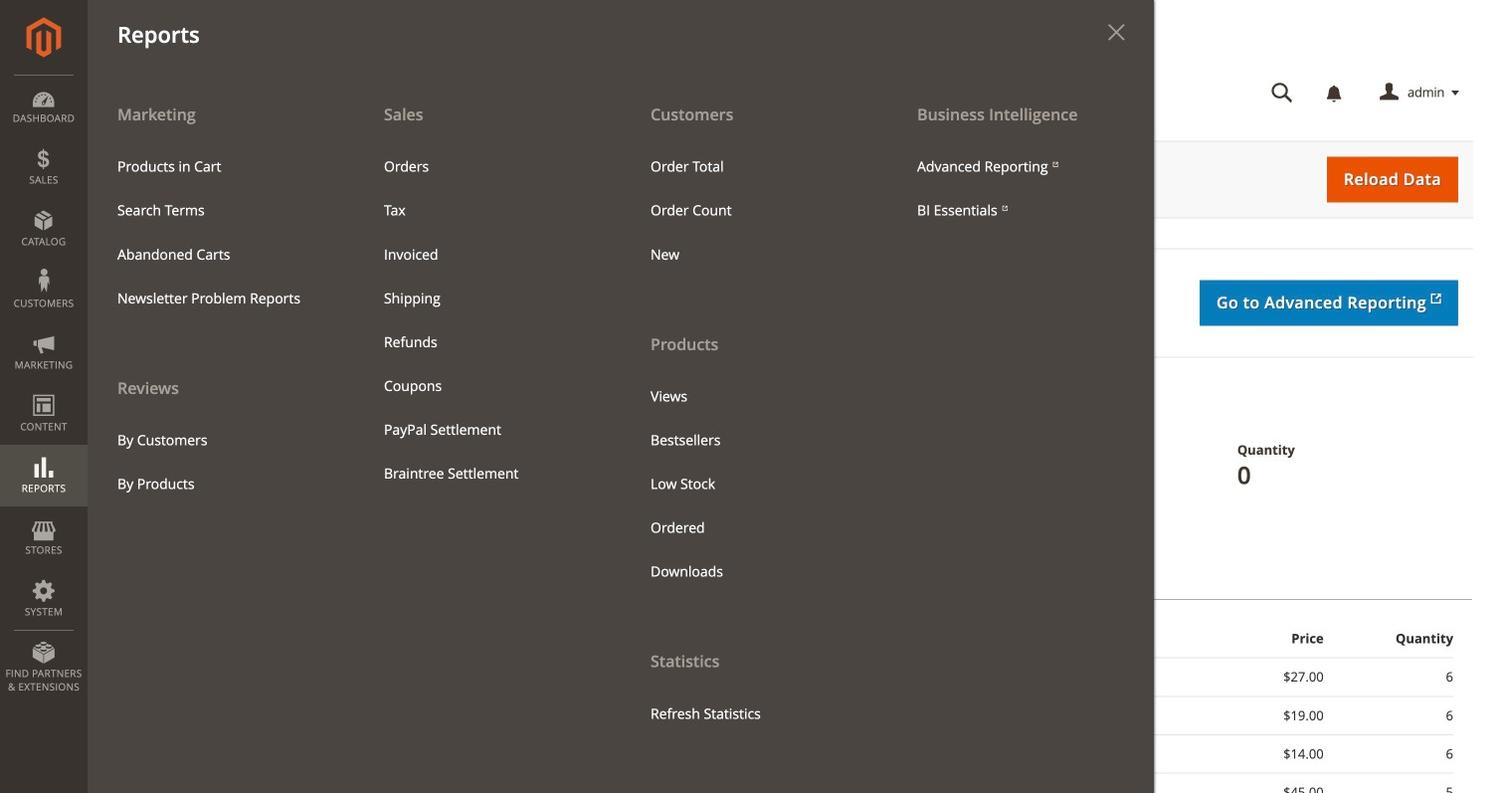Task type: locate. For each thing, give the bounding box(es) containing it.
menu bar
[[0, 0, 1154, 793]]

menu
[[88, 91, 1154, 793], [88, 91, 354, 506], [621, 91, 888, 736], [103, 145, 339, 320], [369, 145, 606, 496], [636, 145, 873, 276], [903, 145, 1139, 233], [636, 375, 873, 594], [103, 419, 339, 506]]



Task type: describe. For each thing, give the bounding box(es) containing it.
magento admin panel image
[[26, 17, 61, 58]]



Task type: vqa. For each thing, say whether or not it's contained in the screenshot.
to text box
no



